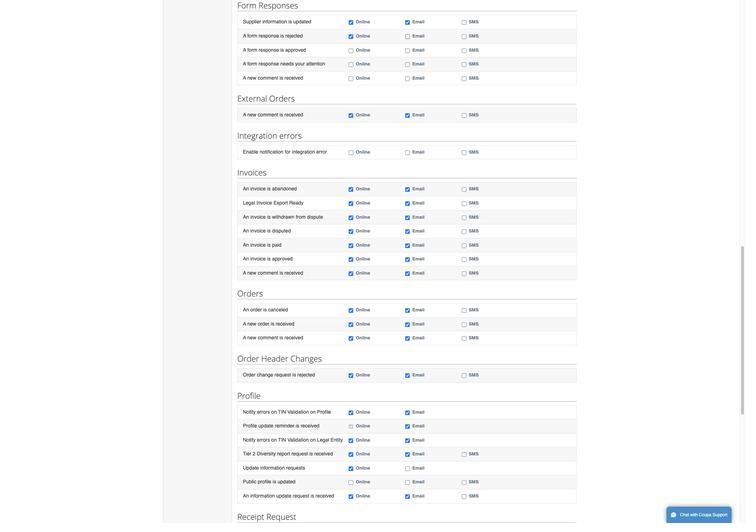 Task type: vqa. For each thing, say whether or not it's contained in the screenshot.
3rd 'NEW' from the bottom
yes



Task type: describe. For each thing, give the bounding box(es) containing it.
25 email from the top
[[413, 493, 425, 499]]

receipt request
[[237, 511, 297, 522]]

5 email from the top
[[413, 75, 425, 81]]

on left entity
[[310, 437, 316, 443]]

10 email from the top
[[413, 214, 425, 220]]

an order is canceled
[[243, 307, 288, 313]]

9 sms from the top
[[469, 200, 479, 206]]

8 sms from the top
[[469, 186, 479, 192]]

updated for public profile is updated
[[278, 479, 296, 485]]

chat with coupa support button
[[667, 507, 732, 523]]

20 online from the top
[[356, 423, 370, 429]]

on up notify errors on tin validation on legal entity
[[310, 409, 316, 415]]

19 online from the top
[[356, 409, 370, 415]]

16 online from the top
[[356, 321, 370, 327]]

your
[[295, 61, 305, 67]]

header
[[261, 353, 289, 364]]

update information requests
[[243, 465, 305, 471]]

profile
[[258, 479, 271, 485]]

notify errors on tin validation on profile
[[243, 409, 331, 415]]

changes
[[291, 353, 322, 364]]

2 online from the top
[[356, 33, 370, 39]]

7 email from the top
[[413, 149, 425, 155]]

7 sms from the top
[[469, 149, 479, 155]]

errors for notify errors on tin validation on profile
[[257, 409, 270, 415]]

an invoice is withdrawn from dispute
[[243, 214, 323, 220]]

1 email from the top
[[413, 19, 425, 25]]

24 email from the top
[[413, 479, 425, 485]]

1 a from the top
[[243, 33, 246, 39]]

tier
[[243, 451, 251, 457]]

disputed
[[272, 228, 291, 234]]

a new order is received
[[243, 321, 295, 327]]

order change request is rejected
[[243, 372, 315, 378]]

0 vertical spatial approved
[[286, 47, 306, 53]]

0 vertical spatial request
[[275, 372, 291, 378]]

1 horizontal spatial update
[[276, 493, 292, 499]]

requests
[[286, 465, 305, 471]]

entity
[[331, 437, 343, 443]]

16 email from the top
[[413, 321, 425, 327]]

4 new from the top
[[248, 321, 257, 327]]

3 sms from the top
[[469, 47, 479, 53]]

6 sms from the top
[[469, 112, 479, 118]]

notification
[[260, 149, 284, 155]]

11 email from the top
[[413, 228, 425, 234]]

invoices
[[237, 167, 267, 178]]

public
[[243, 479, 257, 485]]

2 sms from the top
[[469, 33, 479, 39]]

an invoice is approved
[[243, 256, 293, 262]]

tier 2 diversity report request is received
[[243, 451, 333, 457]]

4 comment from the top
[[258, 335, 278, 341]]

1 a new comment is received from the top
[[243, 75, 303, 81]]

24 online from the top
[[356, 479, 370, 485]]

2 email from the top
[[413, 33, 425, 39]]

2 comment from the top
[[258, 112, 278, 118]]

7 a from the top
[[243, 321, 246, 327]]

invoice for withdrawn
[[251, 214, 266, 220]]

1 comment from the top
[[258, 75, 278, 81]]

invoice for paid
[[251, 242, 266, 248]]

chat with coupa support
[[681, 512, 728, 517]]

17 sms from the top
[[469, 335, 479, 341]]

4 online from the top
[[356, 61, 370, 67]]

export
[[274, 200, 288, 206]]

information for update
[[260, 465, 285, 471]]

17 email from the top
[[413, 335, 425, 341]]

3 email from the top
[[413, 47, 425, 53]]

21 sms from the top
[[469, 493, 479, 499]]

an information update request is received
[[243, 493, 335, 499]]

3 online from the top
[[356, 47, 370, 53]]

20 sms from the top
[[469, 479, 479, 485]]

rejected for order change request is rejected
[[298, 372, 315, 378]]

3 a new comment is received from the top
[[243, 270, 303, 276]]

23 online from the top
[[356, 465, 370, 471]]

ready
[[289, 200, 304, 206]]

withdrawn
[[272, 214, 295, 220]]

1 vertical spatial legal
[[317, 437, 329, 443]]

change
[[257, 372, 273, 378]]

response for rejected
[[259, 33, 279, 39]]

16 sms from the top
[[469, 321, 479, 327]]

invoice
[[257, 200, 272, 206]]

validation for profile
[[288, 409, 309, 415]]

support
[[713, 512, 728, 517]]

18 sms from the top
[[469, 372, 479, 378]]

notify errors on tin validation on legal entity
[[243, 437, 343, 443]]

5 new from the top
[[248, 335, 257, 341]]

diversity
[[257, 451, 276, 457]]

order header changes
[[237, 353, 322, 364]]

0 vertical spatial orders
[[269, 93, 295, 104]]

form for a form response needs your attention
[[248, 61, 257, 67]]

13 sms from the top
[[469, 256, 479, 262]]

3 new from the top
[[248, 270, 257, 276]]

an for an invoice is disputed
[[243, 228, 249, 234]]

reminder
[[275, 423, 295, 429]]

request
[[267, 511, 297, 522]]

7 online from the top
[[356, 149, 370, 155]]

18 online from the top
[[356, 372, 370, 378]]

abandoned
[[272, 186, 297, 192]]

15 sms from the top
[[469, 307, 479, 313]]

an for an invoice is withdrawn from dispute
[[243, 214, 249, 220]]

23 email from the top
[[413, 465, 425, 471]]

10 sms from the top
[[469, 214, 479, 220]]

14 online from the top
[[356, 270, 370, 276]]

8 a from the top
[[243, 335, 246, 341]]

errors for integration errors
[[279, 130, 302, 141]]

an for an invoice is abandoned
[[243, 186, 249, 192]]

from
[[296, 214, 306, 220]]

0 horizontal spatial update
[[259, 423, 274, 429]]

order for order change request is rejected
[[243, 372, 256, 378]]

2 a from the top
[[243, 47, 246, 53]]

report
[[277, 451, 290, 457]]

external orders
[[237, 93, 295, 104]]

0 vertical spatial order
[[251, 307, 262, 313]]

an for an invoice is approved
[[243, 256, 249, 262]]

form for a form response is approved
[[248, 47, 257, 53]]

18 email from the top
[[413, 372, 425, 378]]

10 online from the top
[[356, 214, 370, 220]]

5 online from the top
[[356, 75, 370, 81]]

notify for notify errors on tin validation on legal entity
[[243, 437, 256, 443]]

6 a from the top
[[243, 270, 246, 276]]

1 online from the top
[[356, 19, 370, 25]]

an for an invoice is paid
[[243, 242, 249, 248]]



Task type: locate. For each thing, give the bounding box(es) containing it.
for
[[285, 149, 291, 155]]

orders up an order is canceled
[[237, 288, 263, 299]]

attention
[[306, 61, 325, 67]]

17 online from the top
[[356, 335, 370, 341]]

invoice down an invoice is paid at the top left
[[251, 256, 266, 262]]

comment down "an invoice is approved" at the left of page
[[258, 270, 278, 276]]

6 online from the top
[[356, 112, 370, 118]]

canceled
[[268, 307, 288, 313]]

2 vertical spatial information
[[251, 493, 275, 499]]

information up a form response is rejected
[[263, 19, 287, 25]]

rejected down changes
[[298, 372, 315, 378]]

5 sms from the top
[[469, 75, 479, 81]]

notify
[[243, 409, 256, 415], [243, 437, 256, 443]]

form
[[248, 33, 257, 39], [248, 47, 257, 53], [248, 61, 257, 67]]

updated
[[294, 19, 311, 25], [278, 479, 296, 485]]

19 email from the top
[[413, 409, 425, 415]]

an down an invoice is disputed
[[243, 242, 249, 248]]

4 a from the top
[[243, 75, 246, 81]]

2 form from the top
[[248, 47, 257, 53]]

12 email from the top
[[413, 242, 425, 248]]

errors
[[279, 130, 302, 141], [257, 409, 270, 415], [257, 437, 270, 443]]

integration
[[237, 130, 277, 141]]

0 horizontal spatial legal
[[243, 200, 255, 206]]

needs
[[281, 61, 294, 67]]

paid
[[272, 242, 282, 248]]

21 email from the top
[[413, 437, 425, 443]]

2 vertical spatial profile
[[243, 423, 257, 429]]

0 vertical spatial order
[[237, 353, 259, 364]]

is
[[289, 19, 292, 25], [281, 33, 284, 39], [281, 47, 284, 53], [280, 75, 283, 81], [280, 112, 283, 118], [267, 186, 271, 192], [267, 214, 271, 220], [267, 228, 271, 234], [267, 242, 271, 248], [267, 256, 271, 262], [280, 270, 283, 276], [264, 307, 267, 313], [271, 321, 275, 327], [280, 335, 283, 341], [293, 372, 296, 378], [296, 423, 300, 429], [310, 451, 313, 457], [273, 479, 276, 485], [311, 493, 314, 499]]

on down profile update reminder is received
[[271, 437, 277, 443]]

profile up tier
[[243, 423, 257, 429]]

request up the requests
[[292, 451, 308, 457]]

2 vertical spatial errors
[[257, 437, 270, 443]]

an down invoices
[[243, 186, 249, 192]]

0 vertical spatial profile
[[237, 390, 261, 401]]

0 vertical spatial validation
[[288, 409, 309, 415]]

on
[[271, 409, 277, 415], [310, 409, 316, 415], [271, 437, 277, 443], [310, 437, 316, 443]]

form down a form response is rejected
[[248, 47, 257, 53]]

update down public profile is updated
[[276, 493, 292, 499]]

errors up profile update reminder is received
[[257, 409, 270, 415]]

response down a form response is rejected
[[259, 47, 279, 53]]

response up a form response is approved
[[259, 33, 279, 39]]

comment
[[258, 75, 278, 81], [258, 112, 278, 118], [258, 270, 278, 276], [258, 335, 278, 341]]

order
[[237, 353, 259, 364], [243, 372, 256, 378]]

sms
[[469, 19, 479, 25], [469, 33, 479, 39], [469, 47, 479, 53], [469, 61, 479, 67], [469, 75, 479, 81], [469, 112, 479, 118], [469, 149, 479, 155], [469, 186, 479, 192], [469, 200, 479, 206], [469, 214, 479, 220], [469, 228, 479, 234], [469, 242, 479, 248], [469, 256, 479, 262], [469, 270, 479, 276], [469, 307, 479, 313], [469, 321, 479, 327], [469, 335, 479, 341], [469, 372, 479, 378], [469, 451, 479, 457], [469, 479, 479, 485], [469, 493, 479, 499]]

information
[[263, 19, 287, 25], [260, 465, 285, 471], [251, 493, 275, 499]]

1 vertical spatial form
[[248, 47, 257, 53]]

an up a new order is received
[[243, 307, 249, 313]]

13 online from the top
[[356, 256, 370, 262]]

update
[[243, 465, 259, 471]]

invoice for disputed
[[251, 228, 266, 234]]

response for approved
[[259, 47, 279, 53]]

rejected for a form response is rejected
[[286, 33, 303, 39]]

chat
[[681, 512, 690, 517]]

invoice down an invoice is disputed
[[251, 242, 266, 248]]

enable notification for integration error
[[243, 149, 327, 155]]

legal invoice export ready
[[243, 200, 304, 206]]

form down a form response is approved
[[248, 61, 257, 67]]

profile up entity
[[317, 409, 331, 415]]

1 vertical spatial profile
[[317, 409, 331, 415]]

order for order header changes
[[237, 353, 259, 364]]

a new comment is received
[[243, 75, 303, 81], [243, 112, 303, 118], [243, 270, 303, 276], [243, 335, 303, 341]]

comment down external orders
[[258, 112, 278, 118]]

1 notify from the top
[[243, 409, 256, 415]]

2 vertical spatial form
[[248, 61, 257, 67]]

new down external
[[248, 112, 257, 118]]

1 vertical spatial rejected
[[298, 372, 315, 378]]

0 vertical spatial response
[[259, 33, 279, 39]]

0 horizontal spatial orders
[[237, 288, 263, 299]]

a new comment is received down the a form response needs your attention
[[243, 75, 303, 81]]

11 sms from the top
[[469, 228, 479, 234]]

a form response needs your attention
[[243, 61, 325, 67]]

an invoice is abandoned
[[243, 186, 297, 192]]

invoice for approved
[[251, 256, 266, 262]]

public profile is updated
[[243, 479, 296, 485]]

order down an order is canceled
[[258, 321, 270, 327]]

1 vertical spatial request
[[292, 451, 308, 457]]

supplier
[[243, 19, 261, 25]]

4 a new comment is received from the top
[[243, 335, 303, 341]]

new
[[248, 75, 257, 81], [248, 112, 257, 118], [248, 270, 257, 276], [248, 321, 257, 327], [248, 335, 257, 341]]

22 email from the top
[[413, 451, 425, 457]]

2 response from the top
[[259, 47, 279, 53]]

1 invoice from the top
[[251, 186, 266, 192]]

notify up tier
[[243, 437, 256, 443]]

1 horizontal spatial legal
[[317, 437, 329, 443]]

3 form from the top
[[248, 61, 257, 67]]

1 new from the top
[[248, 75, 257, 81]]

coupa
[[700, 512, 712, 517]]

external
[[237, 93, 267, 104]]

received
[[285, 75, 303, 81], [285, 112, 303, 118], [285, 270, 303, 276], [276, 321, 295, 327], [285, 335, 303, 341], [301, 423, 320, 429], [315, 451, 333, 457], [316, 493, 335, 499]]

profile
[[237, 390, 261, 401], [317, 409, 331, 415], [243, 423, 257, 429]]

a new comment is received down "an invoice is approved" at the left of page
[[243, 270, 303, 276]]

error
[[317, 149, 327, 155]]

None checkbox
[[406, 20, 410, 25], [406, 34, 410, 39], [349, 48, 354, 53], [406, 48, 410, 53], [462, 48, 467, 53], [349, 62, 354, 67], [406, 62, 410, 67], [349, 76, 354, 81], [406, 76, 410, 81], [462, 76, 467, 81], [349, 113, 354, 118], [462, 113, 467, 118], [462, 150, 467, 155], [349, 187, 354, 192], [462, 187, 467, 192], [349, 201, 354, 206], [406, 201, 410, 206], [406, 215, 410, 220], [462, 215, 467, 220], [349, 229, 354, 234], [462, 229, 467, 234], [406, 243, 410, 248], [462, 257, 467, 262], [349, 271, 354, 276], [349, 308, 354, 313], [406, 308, 410, 313], [462, 308, 467, 313], [349, 336, 354, 341], [406, 373, 410, 378], [406, 438, 410, 443], [349, 452, 354, 457], [406, 452, 410, 457], [406, 466, 410, 471], [349, 480, 354, 485], [462, 480, 467, 485], [349, 494, 354, 499], [406, 20, 410, 25], [406, 34, 410, 39], [349, 48, 354, 53], [406, 48, 410, 53], [462, 48, 467, 53], [349, 62, 354, 67], [406, 62, 410, 67], [349, 76, 354, 81], [406, 76, 410, 81], [462, 76, 467, 81], [349, 113, 354, 118], [462, 113, 467, 118], [462, 150, 467, 155], [349, 187, 354, 192], [462, 187, 467, 192], [349, 201, 354, 206], [406, 201, 410, 206], [406, 215, 410, 220], [462, 215, 467, 220], [349, 229, 354, 234], [462, 229, 467, 234], [406, 243, 410, 248], [462, 257, 467, 262], [349, 271, 354, 276], [349, 308, 354, 313], [406, 308, 410, 313], [462, 308, 467, 313], [349, 336, 354, 341], [406, 373, 410, 378], [406, 438, 410, 443], [349, 452, 354, 457], [406, 452, 410, 457], [406, 466, 410, 471], [349, 480, 354, 485], [462, 480, 467, 485], [349, 494, 354, 499]]

5 invoice from the top
[[251, 256, 266, 262]]

legal
[[243, 200, 255, 206], [317, 437, 329, 443]]

3 response from the top
[[259, 61, 279, 67]]

tin for profile
[[278, 409, 286, 415]]

2 a new comment is received from the top
[[243, 112, 303, 118]]

validation
[[288, 409, 309, 415], [288, 437, 309, 443]]

updated for supplier information is updated
[[294, 19, 311, 25]]

new down a new order is received
[[248, 335, 257, 341]]

updated up a form response is rejected
[[294, 19, 311, 25]]

errors up diversity
[[257, 437, 270, 443]]

errors for notify errors on tin validation on legal entity
[[257, 437, 270, 443]]

3 an from the top
[[243, 228, 249, 234]]

invoice up an invoice is paid at the top left
[[251, 228, 266, 234]]

approved up your
[[286, 47, 306, 53]]

an invoice is paid
[[243, 242, 282, 248]]

on up profile update reminder is received
[[271, 409, 277, 415]]

6 an from the top
[[243, 307, 249, 313]]

form for a form response is rejected
[[248, 33, 257, 39]]

22 online from the top
[[356, 451, 370, 457]]

validation for legal
[[288, 437, 309, 443]]

1 vertical spatial tin
[[278, 437, 286, 443]]

invoice up invoice
[[251, 186, 266, 192]]

12 online from the top
[[356, 242, 370, 248]]

order left change
[[243, 372, 256, 378]]

an down public
[[243, 493, 249, 499]]

tin down profile update reminder is received
[[278, 437, 286, 443]]

4 email from the top
[[413, 61, 425, 67]]

tin up profile update reminder is received
[[278, 409, 286, 415]]

orders
[[269, 93, 295, 104], [237, 288, 263, 299]]

comment up external orders
[[258, 75, 278, 81]]

response down a form response is approved
[[259, 61, 279, 67]]

3 invoice from the top
[[251, 228, 266, 234]]

0 vertical spatial errors
[[279, 130, 302, 141]]

rejected down supplier information is updated
[[286, 33, 303, 39]]

14 sms from the top
[[469, 270, 479, 276]]

0 vertical spatial update
[[259, 423, 274, 429]]

2
[[253, 451, 256, 457]]

legal left entity
[[317, 437, 329, 443]]

14 email from the top
[[413, 270, 425, 276]]

2 new from the top
[[248, 112, 257, 118]]

7 an from the top
[[243, 493, 249, 499]]

8 online from the top
[[356, 186, 370, 192]]

new down an order is canceled
[[248, 321, 257, 327]]

4 sms from the top
[[469, 61, 479, 67]]

a form response is rejected
[[243, 33, 303, 39]]

an invoice is disputed
[[243, 228, 291, 234]]

update left reminder
[[259, 423, 274, 429]]

25 online from the top
[[356, 493, 370, 499]]

1 vertical spatial notify
[[243, 437, 256, 443]]

1 vertical spatial response
[[259, 47, 279, 53]]

1 an from the top
[[243, 186, 249, 192]]

online
[[356, 19, 370, 25], [356, 33, 370, 39], [356, 47, 370, 53], [356, 61, 370, 67], [356, 75, 370, 81], [356, 112, 370, 118], [356, 149, 370, 155], [356, 186, 370, 192], [356, 200, 370, 206], [356, 214, 370, 220], [356, 228, 370, 234], [356, 242, 370, 248], [356, 256, 370, 262], [356, 270, 370, 276], [356, 307, 370, 313], [356, 321, 370, 327], [356, 335, 370, 341], [356, 372, 370, 378], [356, 409, 370, 415], [356, 423, 370, 429], [356, 437, 370, 443], [356, 451, 370, 457], [356, 465, 370, 471], [356, 479, 370, 485], [356, 493, 370, 499]]

3 a from the top
[[243, 61, 246, 67]]

4 an from the top
[[243, 242, 249, 248]]

a
[[243, 33, 246, 39], [243, 47, 246, 53], [243, 61, 246, 67], [243, 75, 246, 81], [243, 112, 246, 118], [243, 270, 246, 276], [243, 321, 246, 327], [243, 335, 246, 341]]

notify up profile update reminder is received
[[243, 409, 256, 415]]

rejected
[[286, 33, 303, 39], [298, 372, 315, 378]]

12 sms from the top
[[469, 242, 479, 248]]

1 sms from the top
[[469, 19, 479, 25]]

9 email from the top
[[413, 200, 425, 206]]

integration
[[292, 149, 315, 155]]

1 form from the top
[[248, 33, 257, 39]]

1 vertical spatial errors
[[257, 409, 270, 415]]

15 email from the top
[[413, 307, 425, 313]]

2 validation from the top
[[288, 437, 309, 443]]

8 email from the top
[[413, 186, 425, 192]]

a new comment is received down a new order is received
[[243, 335, 303, 341]]

2 an from the top
[[243, 214, 249, 220]]

an
[[243, 186, 249, 192], [243, 214, 249, 220], [243, 228, 249, 234], [243, 242, 249, 248], [243, 256, 249, 262], [243, 307, 249, 313], [243, 493, 249, 499]]

9 online from the top
[[356, 200, 370, 206]]

update
[[259, 423, 274, 429], [276, 493, 292, 499]]

profile for profile update reminder is received
[[243, 423, 257, 429]]

0 vertical spatial updated
[[294, 19, 311, 25]]

profile update reminder is received
[[243, 423, 320, 429]]

an for an order is canceled
[[243, 307, 249, 313]]

email
[[413, 19, 425, 25], [413, 33, 425, 39], [413, 47, 425, 53], [413, 61, 425, 67], [413, 75, 425, 81], [413, 112, 425, 118], [413, 149, 425, 155], [413, 186, 425, 192], [413, 200, 425, 206], [413, 214, 425, 220], [413, 228, 425, 234], [413, 242, 425, 248], [413, 256, 425, 262], [413, 270, 425, 276], [413, 307, 425, 313], [413, 321, 425, 327], [413, 335, 425, 341], [413, 372, 425, 378], [413, 409, 425, 415], [413, 423, 425, 429], [413, 437, 425, 443], [413, 451, 425, 457], [413, 465, 425, 471], [413, 479, 425, 485], [413, 493, 425, 499]]

15 online from the top
[[356, 307, 370, 313]]

a new comment is received down external orders
[[243, 112, 303, 118]]

0 vertical spatial tin
[[278, 409, 286, 415]]

5 a from the top
[[243, 112, 246, 118]]

a form response is approved
[[243, 47, 306, 53]]

profile for profile
[[237, 390, 261, 401]]

2 invoice from the top
[[251, 214, 266, 220]]

order up change
[[237, 353, 259, 364]]

request down the requests
[[293, 493, 310, 499]]

invoice for abandoned
[[251, 186, 266, 192]]

19 sms from the top
[[469, 451, 479, 457]]

1 vertical spatial validation
[[288, 437, 309, 443]]

13 email from the top
[[413, 256, 425, 262]]

an for an information update request is received
[[243, 493, 249, 499]]

errors up "for"
[[279, 130, 302, 141]]

order up a new order is received
[[251, 307, 262, 313]]

2 vertical spatial response
[[259, 61, 279, 67]]

3 comment from the top
[[258, 270, 278, 276]]

legal left invoice
[[243, 200, 255, 206]]

with
[[691, 512, 698, 517]]

request down order header changes
[[275, 372, 291, 378]]

validation up the tier 2 diversity report request is received
[[288, 437, 309, 443]]

1 vertical spatial order
[[243, 372, 256, 378]]

comment down a new order is received
[[258, 335, 278, 341]]

orders right external
[[269, 93, 295, 104]]

an up an invoice is disputed
[[243, 214, 249, 220]]

information for an
[[251, 493, 275, 499]]

integration errors
[[237, 130, 302, 141]]

1 vertical spatial orders
[[237, 288, 263, 299]]

None checkbox
[[349, 20, 354, 25], [462, 20, 467, 25], [349, 34, 354, 39], [462, 34, 467, 39], [462, 62, 467, 67], [406, 113, 410, 118], [349, 150, 354, 155], [406, 150, 410, 155], [406, 187, 410, 192], [462, 201, 467, 206], [349, 215, 354, 220], [406, 229, 410, 234], [349, 243, 354, 248], [462, 243, 467, 248], [349, 257, 354, 262], [406, 257, 410, 262], [406, 271, 410, 276], [462, 271, 467, 276], [349, 322, 354, 327], [406, 322, 410, 327], [462, 322, 467, 327], [406, 336, 410, 341], [462, 336, 467, 341], [349, 373, 354, 378], [462, 373, 467, 378], [349, 410, 354, 415], [406, 410, 410, 415], [349, 424, 354, 429], [406, 424, 410, 429], [349, 438, 354, 443], [462, 452, 467, 457], [349, 466, 354, 471], [406, 480, 410, 485], [406, 494, 410, 499], [462, 494, 467, 499], [349, 20, 354, 25], [462, 20, 467, 25], [349, 34, 354, 39], [462, 34, 467, 39], [462, 62, 467, 67], [406, 113, 410, 118], [349, 150, 354, 155], [406, 150, 410, 155], [406, 187, 410, 192], [462, 201, 467, 206], [349, 215, 354, 220], [406, 229, 410, 234], [349, 243, 354, 248], [462, 243, 467, 248], [349, 257, 354, 262], [406, 257, 410, 262], [406, 271, 410, 276], [462, 271, 467, 276], [349, 322, 354, 327], [406, 322, 410, 327], [462, 322, 467, 327], [406, 336, 410, 341], [462, 336, 467, 341], [349, 373, 354, 378], [462, 373, 467, 378], [349, 410, 354, 415], [406, 410, 410, 415], [349, 424, 354, 429], [406, 424, 410, 429], [349, 438, 354, 443], [462, 452, 467, 457], [349, 466, 354, 471], [406, 480, 410, 485], [406, 494, 410, 499], [462, 494, 467, 499]]

notify for notify errors on tin validation on profile
[[243, 409, 256, 415]]

11 online from the top
[[356, 228, 370, 234]]

order
[[251, 307, 262, 313], [258, 321, 270, 327]]

0 vertical spatial rejected
[[286, 33, 303, 39]]

1 validation from the top
[[288, 409, 309, 415]]

1 vertical spatial updated
[[278, 479, 296, 485]]

dispute
[[307, 214, 323, 220]]

invoice down invoice
[[251, 214, 266, 220]]

1 horizontal spatial orders
[[269, 93, 295, 104]]

tin for legal
[[278, 437, 286, 443]]

enable
[[243, 149, 259, 155]]

receipt
[[237, 511, 265, 522]]

20 email from the top
[[413, 423, 425, 429]]

profile down change
[[237, 390, 261, 401]]

information down profile
[[251, 493, 275, 499]]

6 email from the top
[[413, 112, 425, 118]]

tin
[[278, 409, 286, 415], [278, 437, 286, 443]]

an down an invoice is paid at the top left
[[243, 256, 249, 262]]

0 vertical spatial information
[[263, 19, 287, 25]]

response for your
[[259, 61, 279, 67]]

an up an invoice is paid at the top left
[[243, 228, 249, 234]]

supplier information is updated
[[243, 19, 311, 25]]

new down "an invoice is approved" at the left of page
[[248, 270, 257, 276]]

0 vertical spatial form
[[248, 33, 257, 39]]

1 vertical spatial update
[[276, 493, 292, 499]]

validation up reminder
[[288, 409, 309, 415]]

approved
[[286, 47, 306, 53], [272, 256, 293, 262]]

form down supplier
[[248, 33, 257, 39]]

information for supplier
[[263, 19, 287, 25]]

invoice
[[251, 186, 266, 192], [251, 214, 266, 220], [251, 228, 266, 234], [251, 242, 266, 248], [251, 256, 266, 262]]

0 vertical spatial legal
[[243, 200, 255, 206]]

0 vertical spatial notify
[[243, 409, 256, 415]]

request
[[275, 372, 291, 378], [292, 451, 308, 457], [293, 493, 310, 499]]

1 vertical spatial order
[[258, 321, 270, 327]]

1 vertical spatial information
[[260, 465, 285, 471]]

1 tin from the top
[[278, 409, 286, 415]]

21 online from the top
[[356, 437, 370, 443]]

5 an from the top
[[243, 256, 249, 262]]

new up external
[[248, 75, 257, 81]]

response
[[259, 33, 279, 39], [259, 47, 279, 53], [259, 61, 279, 67]]

2 vertical spatial request
[[293, 493, 310, 499]]

updated up an information update request is received
[[278, 479, 296, 485]]

information up public profile is updated
[[260, 465, 285, 471]]

1 vertical spatial approved
[[272, 256, 293, 262]]

approved down "paid"
[[272, 256, 293, 262]]



